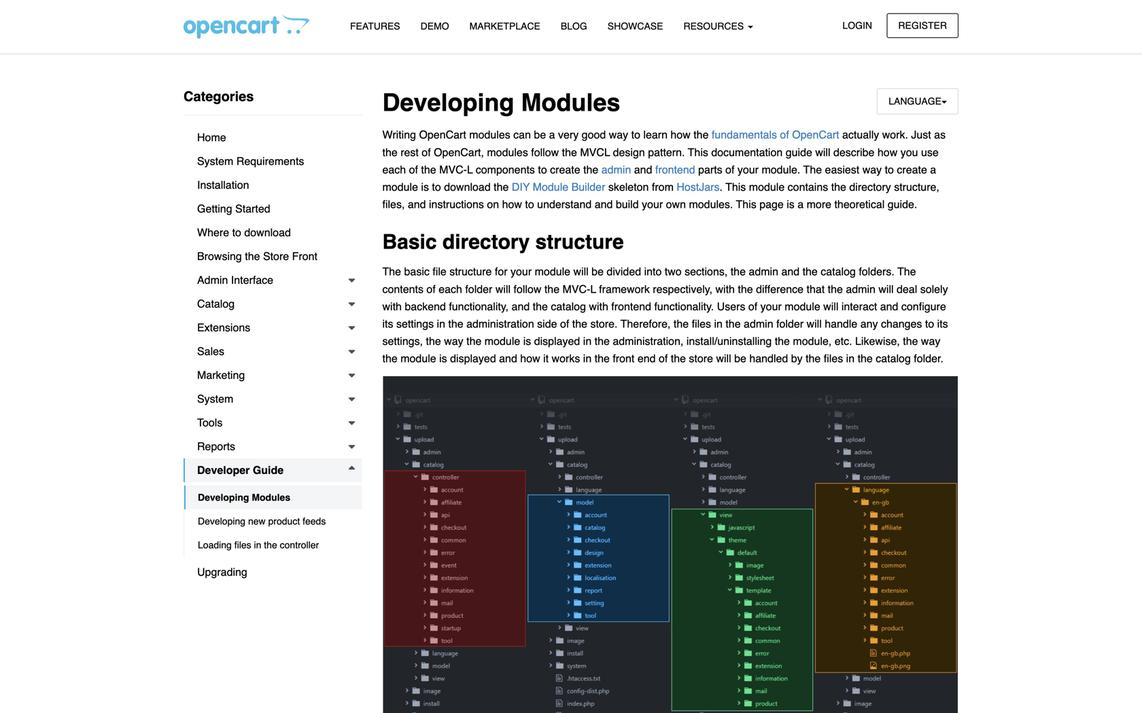 Task type: describe. For each thing, give the bounding box(es) containing it.
each for of
[[382, 163, 406, 176]]

0 vertical spatial structure
[[535, 231, 624, 254]]

system link
[[184, 388, 362, 411]]

pattern.
[[648, 146, 685, 159]]

guide
[[253, 464, 284, 477]]

front
[[613, 353, 635, 365]]

modules inside actually work. just as the rest of opencart, modules follow the mvcl design pattern. this documentation guide will describe how you use each of the mvc-l components to create the
[[487, 146, 528, 159]]

2 horizontal spatial files
[[824, 353, 843, 365]]

diy module builder link
[[512, 181, 605, 193]]

parts of your module. the easiest way to create a module is to download the
[[382, 163, 936, 193]]

1 vertical spatial developing modules
[[198, 493, 290, 503]]

structure inside 'the basic file structure for your module will be divided into two sections, the admin and the catalog folders. the contents of each folder will follow the mvc-l framework respectively, with the difference that the admin will deal solely with backend functionality, and the catalog with frontend functionality. users of your module will interact and configure its settings in the administration side of the store. therefore, the files in the admin folder will handle any changes to its settings, the way the module is displayed in the administration, install/uninstalling the module, etc. likewise, the way the module is displayed and how it works in the front end of the store will be handled by the files in the catalog folder.'
[[450, 266, 492, 278]]

your inside . this module contains the directory structure, files, and instructions on how to understand and build your own modules. this page is a more theoretical guide.
[[642, 198, 663, 211]]

language
[[889, 96, 942, 107]]

build
[[616, 198, 639, 211]]

admin down users
[[744, 318, 773, 330]]

1 vertical spatial catalog
[[551, 300, 586, 313]]

basic
[[382, 231, 437, 254]]

of right rest
[[422, 146, 431, 159]]

use
[[921, 146, 939, 159]]

categories
[[184, 89, 254, 104]]

requirements
[[236, 155, 304, 168]]

opencart,
[[434, 146, 484, 159]]

0 horizontal spatial a
[[549, 129, 555, 141]]

is down administration
[[523, 335, 531, 348]]

1 horizontal spatial catalog
[[821, 266, 856, 278]]

follow inside actually work. just as the rest of opencart, modules follow the mvcl design pattern. this documentation guide will describe how you use each of the mvc-l components to create the
[[531, 146, 559, 159]]

from
[[652, 181, 674, 193]]

demo
[[421, 21, 449, 32]]

framework
[[599, 283, 650, 296]]

in down new
[[254, 540, 261, 551]]

folders.
[[859, 266, 895, 278]]

register
[[898, 20, 947, 31]]

developer
[[197, 464, 250, 477]]

1 vertical spatial download
[[244, 226, 291, 239]]

installation
[[197, 179, 249, 191]]

in up install/uninstalling
[[714, 318, 723, 330]]

1 horizontal spatial with
[[589, 300, 608, 313]]

developing for developing modules link
[[198, 493, 249, 503]]

admin up difference
[[749, 266, 778, 278]]

of inside the parts of your module. the easiest way to create a module is to download the
[[725, 163, 735, 176]]

resources link
[[673, 14, 764, 38]]

1 vertical spatial be
[[592, 266, 604, 278]]

the inside . this module contains the directory structure, files, and instructions on how to understand and build your own modules. this page is a more theoretical guide.
[[831, 181, 846, 193]]

as
[[934, 129, 946, 141]]

admin interface link
[[184, 269, 362, 292]]

front
[[292, 250, 317, 263]]

store
[[263, 250, 289, 263]]

sales link
[[184, 340, 362, 364]]

module inside . this module contains the directory structure, files, and instructions on how to understand and build your own modules. this page is a more theoretical guide.
[[749, 181, 785, 193]]

and down the diy module builder skeleton from hostjars
[[595, 198, 613, 211]]

side
[[537, 318, 557, 330]]

to up the instructions
[[432, 181, 441, 193]]

each for folder
[[439, 283, 462, 296]]

tools
[[197, 417, 223, 429]]

divided
[[607, 266, 641, 278]]

how inside . this module contains the directory structure, files, and instructions on how to understand and build your own modules. this page is a more theoretical guide.
[[502, 198, 522, 211]]

just
[[911, 129, 931, 141]]

hostjars
[[677, 181, 720, 193]]

instructions
[[429, 198, 484, 211]]

fundamentals
[[712, 129, 777, 141]]

0 vertical spatial be
[[534, 129, 546, 141]]

files,
[[382, 198, 405, 211]]

module down administration
[[485, 335, 520, 348]]

loading
[[198, 540, 232, 551]]

language button
[[877, 88, 959, 114]]

where
[[197, 226, 229, 239]]

system for system requirements
[[197, 155, 233, 168]]

will left divided
[[573, 266, 589, 278]]

actually work. just as the rest of opencart, modules follow the mvcl design pattern. this documentation guide will describe how you use each of the mvc-l components to create the
[[382, 129, 946, 176]]

your right for
[[511, 266, 532, 278]]

1 its from the left
[[382, 318, 393, 330]]

getting
[[197, 203, 232, 215]]

reports link
[[184, 435, 362, 459]]

feeds
[[303, 516, 326, 527]]

it
[[543, 353, 549, 365]]

handle
[[825, 318, 857, 330]]

. this module contains the directory structure, files, and instructions on how to understand and build your own modules. this page is a more theoretical guide.
[[382, 181, 939, 211]]

likewise,
[[855, 335, 900, 348]]

create inside actually work. just as the rest of opencart, modules follow the mvcl design pattern. this documentation guide will describe how you use each of the mvc-l components to create the
[[550, 163, 580, 176]]

catalog
[[197, 298, 235, 310]]

is inside . this module contains the directory structure, files, and instructions on how to understand and build your own modules. this page is a more theoretical guide.
[[787, 198, 795, 211]]

module inside the parts of your module. the easiest way to create a module is to download the
[[382, 181, 418, 193]]

1 vertical spatial modules
[[252, 493, 290, 503]]

file
[[433, 266, 446, 278]]

controller
[[280, 540, 319, 551]]

how inside 'the basic file structure for your module will be divided into two sections, the admin and the catalog folders. the contents of each folder will follow the mvc-l framework respectively, with the difference that the admin will deal solely with backend functionality, and the catalog with frontend functionality. users of your module will interact and configure its settings in the administration side of the store. therefore, the files in the admin folder will handle any changes to its settings, the way the module is displayed in the administration, install/uninstalling the module, etc. likewise, the way the module is displayed and how it works in the front end of the store will be handled by the files in the catalog folder.'
[[520, 353, 540, 365]]

will up "module,"
[[807, 318, 822, 330]]

blog
[[561, 21, 587, 32]]

in down store.
[[583, 335, 592, 348]]

work.
[[882, 129, 908, 141]]

will down install/uninstalling
[[716, 353, 731, 365]]

handled
[[749, 353, 788, 365]]

guide.
[[888, 198, 917, 211]]

by
[[791, 353, 803, 365]]

1 vertical spatial this
[[726, 181, 746, 193]]

parts
[[698, 163, 722, 176]]

of up backend
[[427, 283, 436, 296]]

developer guide link
[[184, 459, 362, 483]]

2 its from the left
[[937, 318, 948, 330]]

admin up the diy module builder skeleton from hostjars
[[601, 163, 631, 176]]

0 horizontal spatial displayed
[[450, 353, 496, 365]]

in down backend
[[437, 318, 445, 330]]

marketing
[[197, 369, 245, 382]]

register link
[[887, 13, 959, 38]]

solely
[[920, 283, 948, 296]]

directory inside . this module contains the directory structure, files, and instructions on how to understand and build your own modules. this page is a more theoretical guide.
[[849, 181, 891, 193]]

good
[[582, 129, 606, 141]]

learn
[[643, 129, 668, 141]]

follow inside 'the basic file structure for your module will be divided into two sections, the admin and the catalog folders. the contents of each folder will follow the mvc-l framework respectively, with the difference that the admin will deal solely with backend functionality, and the catalog with frontend functionality. users of your module will interact and configure its settings in the administration side of the store. therefore, the files in the admin folder will handle any changes to its settings, the way the module is displayed in the administration, install/uninstalling the module, etc. likewise, the way the module is displayed and how it works in the front end of the store will be handled by the files in the catalog folder.'
[[514, 283, 541, 296]]

of down rest
[[409, 163, 418, 176]]

is inside the parts of your module. the easiest way to create a module is to download the
[[421, 181, 429, 193]]

writing opencart modules can be a very good way to learn how the fundamentals of opencart
[[382, 129, 839, 141]]

extensions link
[[184, 316, 362, 340]]

and up difference
[[781, 266, 800, 278]]

mvc- inside 'the basic file structure for your module will be divided into two sections, the admin and the catalog folders. the contents of each folder will follow the mvc-l framework respectively, with the difference that the admin will deal solely with backend functionality, and the catalog with frontend functionality. users of your module will interact and configure its settings in the administration side of the store. therefore, the files in the admin folder will handle any changes to its settings, the way the module is displayed in the administration, install/uninstalling the module, etc. likewise, the way the module is displayed and how it works in the front end of the store will be handled by the files in the catalog folder.'
[[563, 283, 590, 296]]

1 opencart from the left
[[419, 129, 466, 141]]

2 horizontal spatial with
[[716, 283, 735, 296]]

admin
[[197, 274, 228, 287]]

file struct image
[[382, 376, 959, 714]]

to up design
[[631, 129, 640, 141]]

is down backend
[[439, 353, 447, 365]]

functionality,
[[449, 300, 509, 313]]

theoretical
[[834, 198, 885, 211]]

to right where
[[232, 226, 241, 239]]

of right end at the right of page
[[659, 353, 668, 365]]

getting started
[[197, 203, 270, 215]]

where to download
[[197, 226, 291, 239]]

0 vertical spatial developing modules
[[382, 89, 620, 117]]

and down administration
[[499, 353, 517, 365]]

a inside . this module contains the directory structure, files, and instructions on how to understand and build your own modules. this page is a more theoretical guide.
[[798, 198, 804, 211]]

into
[[644, 266, 662, 278]]

1 horizontal spatial modules
[[521, 89, 620, 117]]

your down difference
[[761, 300, 782, 313]]

administration
[[466, 318, 534, 330]]

folder.
[[914, 353, 944, 365]]

diy module builder skeleton from hostjars
[[512, 181, 720, 193]]

how inside actually work. just as the rest of opencart, modules follow the mvcl design pattern. this documentation guide will describe how you use each of the mvc-l components to create the
[[878, 146, 898, 159]]

the basic file structure for your module will be divided into two sections, the admin and the catalog folders. the contents of each folder will follow the mvc-l framework respectively, with the difference that the admin will deal solely with backend functionality, and the catalog with frontend functionality. users of your module will interact and configure its settings in the administration side of the store. therefore, the files in the admin folder will handle any changes to its settings, the way the module is displayed in the administration, install/uninstalling the module, etc. likewise, the way the module is displayed and how it works in the front end of the store will be handled by the files in the catalog folder.
[[382, 266, 948, 365]]

0 horizontal spatial folder
[[465, 283, 492, 296]]

the inside the parts of your module. the easiest way to create a module is to download the
[[494, 181, 509, 193]]

own
[[666, 198, 686, 211]]



Task type: vqa. For each thing, say whether or not it's contained in the screenshot.
'Solely' at the top of page
yes



Task type: locate. For each thing, give the bounding box(es) containing it.
with down contents on the top left of page
[[382, 300, 402, 313]]

your down from
[[642, 198, 663, 211]]

be down install/uninstalling
[[734, 353, 746, 365]]

of right side
[[560, 318, 569, 330]]

the inside the parts of your module. the easiest way to create a module is to download the
[[803, 163, 822, 176]]

to down configure
[[925, 318, 934, 330]]

system requirements link
[[184, 150, 362, 173]]

two
[[665, 266, 682, 278]]

home
[[197, 131, 226, 144]]

1 horizontal spatial mvc-
[[563, 283, 590, 296]]

with
[[716, 283, 735, 296], [382, 300, 402, 313], [589, 300, 608, 313]]

2 vertical spatial developing
[[198, 516, 245, 527]]

1 vertical spatial a
[[930, 163, 936, 176]]

can
[[513, 129, 531, 141]]

the
[[803, 163, 822, 176], [382, 266, 401, 278], [897, 266, 916, 278]]

your inside the parts of your module. the easiest way to create a module is to download the
[[738, 163, 759, 176]]

1 vertical spatial mvc-
[[563, 283, 590, 296]]

etc.
[[835, 335, 852, 348]]

showcase
[[608, 21, 663, 32]]

modules up components
[[487, 146, 528, 159]]

1 vertical spatial frontend
[[611, 300, 651, 313]]

folder up "module,"
[[776, 318, 804, 330]]

is right page
[[787, 198, 795, 211]]

skeleton
[[608, 181, 649, 193]]

0 vertical spatial this
[[688, 146, 708, 159]]

the
[[694, 129, 709, 141], [382, 146, 398, 159], [562, 146, 577, 159], [421, 163, 436, 176], [583, 163, 598, 176], [494, 181, 509, 193], [831, 181, 846, 193], [245, 250, 260, 263], [731, 266, 746, 278], [803, 266, 818, 278], [544, 283, 560, 296], [738, 283, 753, 296], [828, 283, 843, 296], [533, 300, 548, 313], [448, 318, 463, 330], [572, 318, 587, 330], [674, 318, 689, 330], [726, 318, 741, 330], [426, 335, 441, 348], [466, 335, 482, 348], [595, 335, 610, 348], [775, 335, 790, 348], [903, 335, 918, 348], [382, 353, 398, 365], [595, 353, 610, 365], [671, 353, 686, 365], [806, 353, 821, 365], [858, 353, 873, 365], [264, 540, 277, 551]]

0 vertical spatial directory
[[849, 181, 891, 193]]

its
[[382, 318, 393, 330], [937, 318, 948, 330]]

to
[[631, 129, 640, 141], [538, 163, 547, 176], [885, 163, 894, 176], [432, 181, 441, 193], [525, 198, 534, 211], [232, 226, 241, 239], [925, 318, 934, 330]]

module
[[382, 181, 418, 193], [749, 181, 785, 193], [535, 266, 570, 278], [785, 300, 820, 313], [485, 335, 520, 348], [401, 353, 436, 365]]

0 vertical spatial frontend
[[655, 163, 695, 176]]

2 create from the left
[[897, 163, 927, 176]]

l inside 'the basic file structure for your module will be divided into two sections, the admin and the catalog folders. the contents of each folder will follow the mvc-l framework respectively, with the difference that the admin will deal solely with backend functionality, and the catalog with frontend functionality. users of your module will interact and configure its settings in the administration side of the store. therefore, the files in the admin folder will handle any changes to its settings, the way the module is displayed in the administration, install/uninstalling the module, etc. likewise, the way the module is displayed and how it works in the front end of the store will be handled by the files in the catalog folder.'
[[590, 283, 596, 296]]

2 vertical spatial a
[[798, 198, 804, 211]]

1 horizontal spatial opencart
[[792, 129, 839, 141]]

1 vertical spatial displayed
[[450, 353, 496, 365]]

with up store.
[[589, 300, 608, 313]]

this inside actually work. just as the rest of opencart, modules follow the mvcl design pattern. this documentation guide will describe how you use each of the mvc-l components to create the
[[688, 146, 708, 159]]

fundamentals of opencart link
[[712, 129, 839, 141]]

1 horizontal spatial folder
[[776, 318, 804, 330]]

1 horizontal spatial displayed
[[534, 335, 580, 348]]

basic
[[404, 266, 430, 278]]

be right "can"
[[534, 129, 546, 141]]

a left more
[[798, 198, 804, 211]]

files inside loading files in the controller link
[[234, 540, 251, 551]]

0 horizontal spatial modules
[[252, 493, 290, 503]]

2 opencart from the left
[[792, 129, 839, 141]]

respectively,
[[653, 283, 713, 296]]

1 vertical spatial developing
[[198, 493, 249, 503]]

developing for developing new product feeds link
[[198, 516, 245, 527]]

of right parts
[[725, 163, 735, 176]]

directory
[[849, 181, 891, 193], [442, 231, 530, 254]]

follow
[[531, 146, 559, 159], [514, 283, 541, 296]]

0 horizontal spatial directory
[[442, 231, 530, 254]]

0 vertical spatial files
[[692, 318, 711, 330]]

mvc- inside actually work. just as the rest of opencart, modules follow the mvcl design pattern. this documentation guide will describe how you use each of the mvc-l components to create the
[[439, 163, 467, 176]]

each down the file
[[439, 283, 462, 296]]

how
[[671, 129, 691, 141], [878, 146, 898, 159], [502, 198, 522, 211], [520, 353, 540, 365]]

page
[[760, 198, 784, 211]]

way up folder.
[[921, 335, 940, 348]]

1 vertical spatial modules
[[487, 146, 528, 159]]

understand
[[537, 198, 592, 211]]

opencart - open source shopping cart solution image
[[184, 14, 309, 39]]

displayed down administration
[[450, 353, 496, 365]]

2 horizontal spatial be
[[734, 353, 746, 365]]

admin up interact
[[846, 283, 876, 296]]

and right files,
[[408, 198, 426, 211]]

0 horizontal spatial download
[[244, 226, 291, 239]]

catalog up that
[[821, 266, 856, 278]]

resources
[[684, 21, 747, 32]]

mvc- down the opencart,
[[439, 163, 467, 176]]

admin link
[[601, 163, 631, 176]]

1 vertical spatial directory
[[442, 231, 530, 254]]

structure,
[[894, 181, 939, 193]]

module down that
[[785, 300, 820, 313]]

follow up side
[[514, 283, 541, 296]]

0 vertical spatial mvc-
[[439, 163, 467, 176]]

0 horizontal spatial developing modules
[[198, 493, 290, 503]]

create down you
[[897, 163, 927, 176]]

frontend down framework
[[611, 300, 651, 313]]

1 horizontal spatial developing modules
[[382, 89, 620, 117]]

2 vertical spatial catalog
[[876, 353, 911, 365]]

a left very
[[549, 129, 555, 141]]

be left divided
[[592, 266, 604, 278]]

developing new product feeds link
[[184, 510, 362, 534]]

its up settings,
[[382, 318, 393, 330]]

browsing
[[197, 250, 242, 263]]

0 vertical spatial folder
[[465, 283, 492, 296]]

2 system from the top
[[197, 393, 233, 406]]

1 horizontal spatial download
[[444, 181, 491, 193]]

will inside actually work. just as the rest of opencart, modules follow the mvcl design pattern. this documentation guide will describe how you use each of the mvc-l components to create the
[[815, 146, 830, 159]]

sales
[[197, 345, 224, 358]]

started
[[235, 203, 270, 215]]

1 vertical spatial each
[[439, 283, 462, 296]]

and up administration
[[512, 300, 530, 313]]

each inside 'the basic file structure for your module will be divided into two sections, the admin and the catalog folders. the contents of each folder will follow the mvc-l framework respectively, with the difference that the admin will deal solely with backend functionality, and the catalog with frontend functionality. users of your module will interact and configure its settings in the administration side of the store. therefore, the files in the admin folder will handle any changes to its settings, the way the module is displayed in the administration, install/uninstalling the module, etc. likewise, the way the module is displayed and how it works in the front end of the store will be handled by the files in the catalog folder.'
[[439, 283, 462, 296]]

module,
[[793, 335, 832, 348]]

0 horizontal spatial mvc-
[[439, 163, 467, 176]]

opencart up guide
[[792, 129, 839, 141]]

in right works
[[583, 353, 592, 365]]

and up changes
[[880, 300, 898, 313]]

module right for
[[535, 266, 570, 278]]

0 vertical spatial catalog
[[821, 266, 856, 278]]

frontend down pattern.
[[655, 163, 695, 176]]

1 vertical spatial folder
[[776, 318, 804, 330]]

structure down understand
[[535, 231, 624, 254]]

0 vertical spatial system
[[197, 155, 233, 168]]

extensions
[[197, 322, 250, 334]]

way up design
[[609, 129, 628, 141]]

each inside actually work. just as the rest of opencart, modules follow the mvcl design pattern. this documentation guide will describe how you use each of the mvc-l components to create the
[[382, 163, 406, 176]]

0 horizontal spatial structure
[[450, 266, 492, 278]]

will down folders.
[[879, 283, 894, 296]]

way inside the parts of your module. the easiest way to create a module is to download the
[[863, 163, 882, 176]]

1 horizontal spatial the
[[803, 163, 822, 176]]

1 horizontal spatial each
[[439, 283, 462, 296]]

opencart up the opencart,
[[419, 129, 466, 141]]

install/uninstalling
[[687, 335, 772, 348]]

basic directory structure
[[382, 231, 624, 254]]

create inside the parts of your module. the easiest way to create a module is to download the
[[897, 163, 927, 176]]

loading files in the controller
[[198, 540, 319, 551]]

developing modules up new
[[198, 493, 290, 503]]

0 vertical spatial displayed
[[534, 335, 580, 348]]

0 horizontal spatial create
[[550, 163, 580, 176]]

sections,
[[685, 266, 728, 278]]

0 vertical spatial a
[[549, 129, 555, 141]]

system down the home
[[197, 155, 233, 168]]

developing modules link
[[184, 486, 362, 510]]

1 horizontal spatial a
[[798, 198, 804, 211]]

system requirements
[[197, 155, 304, 168]]

therefore,
[[621, 318, 671, 330]]

is up basic
[[421, 181, 429, 193]]

its down configure
[[937, 318, 948, 330]]

0 horizontal spatial frontend
[[611, 300, 651, 313]]

admin and frontend
[[601, 163, 695, 176]]

0 horizontal spatial with
[[382, 300, 402, 313]]

2 horizontal spatial catalog
[[876, 353, 911, 365]]

2 vertical spatial files
[[234, 540, 251, 551]]

login
[[843, 20, 872, 31]]

modules.
[[689, 198, 733, 211]]

2 vertical spatial be
[[734, 353, 746, 365]]

1 horizontal spatial be
[[592, 266, 604, 278]]

describe
[[833, 146, 875, 159]]

0 vertical spatial modules
[[521, 89, 620, 117]]

builder
[[571, 181, 605, 193]]

configure
[[901, 300, 946, 313]]

0 horizontal spatial be
[[534, 129, 546, 141]]

interact
[[842, 300, 877, 313]]

0 horizontal spatial the
[[382, 266, 401, 278]]

features link
[[340, 14, 410, 38]]

l inside actually work. just as the rest of opencart, modules follow the mvcl design pattern. this documentation guide will describe how you use each of the mvc-l components to create the
[[467, 163, 473, 176]]

module up page
[[749, 181, 785, 193]]

each down rest
[[382, 163, 406, 176]]

.
[[720, 181, 723, 193]]

and down design
[[634, 163, 652, 176]]

loading files in the controller link
[[184, 534, 362, 557]]

follow down very
[[531, 146, 559, 159]]

a inside the parts of your module. the easiest way to create a module is to download the
[[930, 163, 936, 176]]

upgrading
[[197, 566, 247, 579]]

marketplace link
[[459, 14, 551, 38]]

1 horizontal spatial l
[[590, 283, 596, 296]]

writing
[[382, 129, 416, 141]]

will up handle
[[823, 300, 839, 313]]

frontend inside 'the basic file structure for your module will be divided into two sections, the admin and the catalog folders. the contents of each folder will follow the mvc-l framework respectively, with the difference that the admin will deal solely with backend functionality, and the catalog with frontend functionality. users of your module will interact and configure its settings in the administration side of the store. therefore, the files in the admin folder will handle any changes to its settings, the way the module is displayed in the administration, install/uninstalling the module, etc. likewise, the way the module is displayed and how it works in the front end of the store will be handled by the files in the catalog folder.'
[[611, 300, 651, 313]]

1 horizontal spatial its
[[937, 318, 948, 330]]

how left it
[[520, 353, 540, 365]]

of right users
[[748, 300, 758, 313]]

store.
[[590, 318, 618, 330]]

1 vertical spatial files
[[824, 353, 843, 365]]

to down work.
[[885, 163, 894, 176]]

1 horizontal spatial directory
[[849, 181, 891, 193]]

of up guide
[[780, 129, 789, 141]]

system up tools
[[197, 393, 233, 406]]

contains
[[788, 181, 828, 193]]

folder up the "functionality,"
[[465, 283, 492, 296]]

modules up very
[[521, 89, 620, 117]]

any
[[860, 318, 878, 330]]

1 horizontal spatial frontend
[[655, 163, 695, 176]]

1 vertical spatial structure
[[450, 266, 492, 278]]

hostjars link
[[677, 181, 720, 193]]

to inside actually work. just as the rest of opencart, modules follow the mvcl design pattern. this documentation guide will describe how you use each of the mvc-l components to create the
[[538, 163, 547, 176]]

way down the "functionality,"
[[444, 335, 463, 348]]

1 create from the left
[[550, 163, 580, 176]]

create up diy module builder link
[[550, 163, 580, 176]]

backend
[[405, 300, 446, 313]]

for
[[495, 266, 508, 278]]

with up users
[[716, 283, 735, 296]]

modules left "can"
[[469, 129, 510, 141]]

will
[[815, 146, 830, 159], [573, 266, 589, 278], [495, 283, 511, 296], [879, 283, 894, 296], [823, 300, 839, 313], [807, 318, 822, 330], [716, 353, 731, 365]]

to up "module" at the left top of the page
[[538, 163, 547, 176]]

files down functionality.
[[692, 318, 711, 330]]

will right guide
[[815, 146, 830, 159]]

0 vertical spatial developing
[[382, 89, 514, 117]]

is
[[421, 181, 429, 193], [787, 198, 795, 211], [523, 335, 531, 348], [439, 353, 447, 365]]

create
[[550, 163, 580, 176], [897, 163, 927, 176]]

in down etc.
[[846, 353, 855, 365]]

of
[[780, 129, 789, 141], [422, 146, 431, 159], [409, 163, 418, 176], [725, 163, 735, 176], [427, 283, 436, 296], [748, 300, 758, 313], [560, 318, 569, 330], [659, 353, 668, 365]]

l
[[467, 163, 473, 176], [590, 283, 596, 296]]

1 vertical spatial l
[[590, 283, 596, 296]]

system for system
[[197, 393, 233, 406]]

will down for
[[495, 283, 511, 296]]

0 vertical spatial each
[[382, 163, 406, 176]]

how up pattern.
[[671, 129, 691, 141]]

1 horizontal spatial structure
[[535, 231, 624, 254]]

0 horizontal spatial opencart
[[419, 129, 466, 141]]

admin interface
[[197, 274, 273, 287]]

developing down developer
[[198, 493, 249, 503]]

0 horizontal spatial its
[[382, 318, 393, 330]]

the up contents on the top left of page
[[382, 266, 401, 278]]

catalog up side
[[551, 300, 586, 313]]

developing
[[382, 89, 514, 117], [198, 493, 249, 503], [198, 516, 245, 527]]

how down work.
[[878, 146, 898, 159]]

0 vertical spatial follow
[[531, 146, 559, 159]]

you
[[901, 146, 918, 159]]

1 vertical spatial follow
[[514, 283, 541, 296]]

0 vertical spatial modules
[[469, 129, 510, 141]]

the up the contains
[[803, 163, 822, 176]]

users
[[717, 300, 745, 313]]

documentation
[[711, 146, 783, 159]]

download inside the parts of your module. the easiest way to create a module is to download the
[[444, 181, 491, 193]]

2 vertical spatial this
[[736, 198, 756, 211]]

0 horizontal spatial files
[[234, 540, 251, 551]]

login link
[[831, 13, 884, 38]]

very
[[558, 129, 579, 141]]

actually
[[842, 129, 879, 141]]

features
[[350, 21, 400, 32]]

mvc- left framework
[[563, 283, 590, 296]]

1 horizontal spatial create
[[897, 163, 927, 176]]

to inside . this module contains the directory structure, files, and instructions on how to understand and build your own modules. this page is a more theoretical guide.
[[525, 198, 534, 211]]

files down new
[[234, 540, 251, 551]]

modules up developing new product feeds link
[[252, 493, 290, 503]]

this up parts
[[688, 146, 708, 159]]

marketplace
[[470, 21, 540, 32]]

modules
[[521, 89, 620, 117], [252, 493, 290, 503]]

components
[[476, 163, 535, 176]]

1 system from the top
[[197, 155, 233, 168]]

1 vertical spatial system
[[197, 393, 233, 406]]

2 horizontal spatial the
[[897, 266, 916, 278]]

download up the instructions
[[444, 181, 491, 193]]

l down the opencart,
[[467, 163, 473, 176]]

module down settings,
[[401, 353, 436, 365]]

0 vertical spatial download
[[444, 181, 491, 193]]

getting started link
[[184, 197, 362, 221]]

to inside 'the basic file structure for your module will be divided into two sections, the admin and the catalog folders. the contents of each folder will follow the mvc-l framework respectively, with the difference that the admin will deal solely with backend functionality, and the catalog with frontend functionality. users of your module will interact and configure its settings in the administration side of the store. therefore, the files in the admin folder will handle any changes to its settings, the way the module is displayed in the administration, install/uninstalling the module, etc. likewise, the way the module is displayed and how it works in the front end of the store will be handled by the files in the catalog folder.'
[[925, 318, 934, 330]]

your down documentation on the top right of page
[[738, 163, 759, 176]]

0 vertical spatial l
[[467, 163, 473, 176]]

admin
[[601, 163, 631, 176], [749, 266, 778, 278], [846, 283, 876, 296], [744, 318, 773, 330]]

administration,
[[613, 335, 684, 348]]

the up deal
[[897, 266, 916, 278]]

2 horizontal spatial a
[[930, 163, 936, 176]]

module up files,
[[382, 181, 418, 193]]

that
[[807, 283, 825, 296]]

structure left for
[[450, 266, 492, 278]]

more
[[807, 198, 831, 211]]

displayed up works
[[534, 335, 580, 348]]

0 horizontal spatial l
[[467, 163, 473, 176]]

this left page
[[736, 198, 756, 211]]

1 horizontal spatial files
[[692, 318, 711, 330]]

0 horizontal spatial each
[[382, 163, 406, 176]]

0 horizontal spatial catalog
[[551, 300, 586, 313]]



